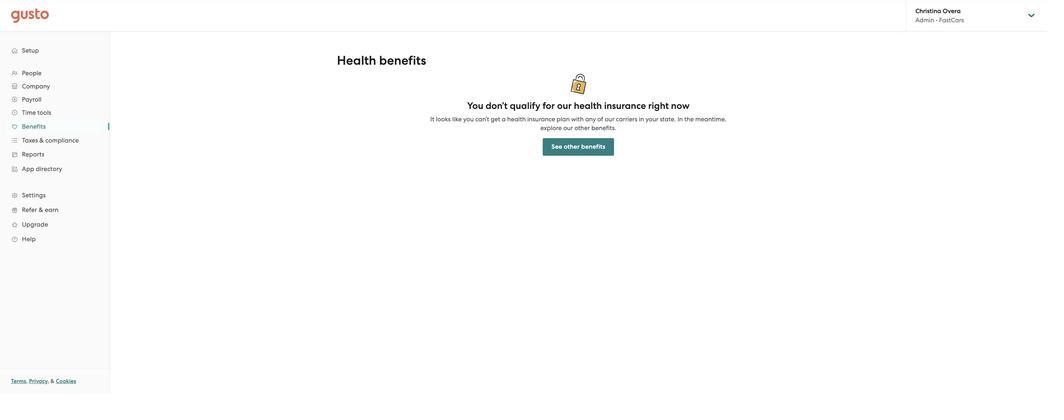Task type: describe. For each thing, give the bounding box(es) containing it.
qualify
[[510, 100, 541, 112]]

in
[[639, 116, 644, 123]]

carriers
[[616, 116, 638, 123]]

people button
[[7, 67, 102, 80]]

0 vertical spatial insurance
[[604, 100, 646, 112]]

see other benefits
[[552, 143, 605, 151]]

help link
[[7, 233, 102, 246]]

company
[[22, 83, 50, 90]]

setup
[[22, 47, 39, 54]]

2 vertical spatial our
[[564, 124, 573, 132]]

terms , privacy , & cookies
[[11, 378, 76, 385]]

& for compliance
[[39, 137, 44, 144]]

now
[[671, 100, 690, 112]]

cookies button
[[56, 377, 76, 386]]

1 vertical spatial our
[[605, 116, 615, 123]]

insurance inside it looks like you can't get a health insurance plan with any of our carriers in your state. in the meantime, explore our other benefits.
[[527, 116, 555, 123]]

app
[[22, 165, 34, 173]]

refer
[[22, 206, 37, 214]]

time tools
[[22, 109, 51, 116]]

tools
[[37, 109, 51, 116]]

app directory link
[[7, 162, 102, 176]]

christina
[[916, 7, 941, 15]]

1 vertical spatial other
[[564, 143, 580, 151]]

you
[[463, 116, 474, 123]]

refer & earn link
[[7, 203, 102, 217]]

gusto navigation element
[[0, 31, 109, 258]]

overa
[[943, 7, 961, 15]]

0 vertical spatial benefits
[[379, 53, 426, 68]]

list containing people
[[0, 67, 109, 247]]

fastcars
[[939, 16, 964, 24]]

of
[[598, 116, 603, 123]]

settings link
[[7, 189, 102, 202]]

meantime,
[[696, 116, 727, 123]]

time
[[22, 109, 36, 116]]

don't
[[486, 100, 508, 112]]

home image
[[11, 8, 49, 23]]

0 vertical spatial our
[[557, 100, 572, 112]]

the
[[685, 116, 694, 123]]

taxes
[[22, 137, 38, 144]]

people
[[22, 70, 42, 77]]

2 vertical spatial &
[[51, 378, 55, 385]]



Task type: locate. For each thing, give the bounding box(es) containing it.
terms link
[[11, 378, 26, 385]]

in
[[678, 116, 683, 123]]

looks
[[436, 116, 451, 123]]

insurance up explore
[[527, 116, 555, 123]]

our down plan
[[564, 124, 573, 132]]

privacy link
[[29, 378, 48, 385]]

admin
[[916, 16, 935, 24]]

state.
[[660, 116, 676, 123]]

1 horizontal spatial ,
[[48, 378, 49, 385]]

other right see
[[564, 143, 580, 151]]

can't
[[475, 116, 489, 123]]

1 , from the left
[[26, 378, 28, 385]]

our right of
[[605, 116, 615, 123]]

& inside dropdown button
[[39, 137, 44, 144]]

upgrade link
[[7, 218, 102, 231]]

, left cookies at the bottom left of page
[[48, 378, 49, 385]]

&
[[39, 137, 44, 144], [39, 206, 43, 214], [51, 378, 55, 385]]

our up plan
[[557, 100, 572, 112]]

other down with
[[575, 124, 590, 132]]

help
[[22, 236, 36, 243]]

health benefits
[[337, 53, 426, 68]]

our
[[557, 100, 572, 112], [605, 116, 615, 123], [564, 124, 573, 132]]

•
[[936, 16, 938, 24]]

,
[[26, 378, 28, 385], [48, 378, 49, 385]]

earn
[[45, 206, 59, 214]]

payroll
[[22, 96, 41, 103]]

plan
[[557, 116, 570, 123]]

see other benefits link
[[543, 138, 614, 156]]

health inside it looks like you can't get a health insurance plan with any of our carriers in your state. in the meantime, explore our other benefits.
[[507, 116, 526, 123]]

it
[[431, 116, 434, 123]]

app directory
[[22, 165, 62, 173]]

time tools button
[[7, 106, 102, 119]]

& left cookies at the bottom left of page
[[51, 378, 55, 385]]

your
[[646, 116, 659, 123]]

refer & earn
[[22, 206, 59, 214]]

get
[[491, 116, 500, 123]]

any
[[585, 116, 596, 123]]

0 vertical spatial &
[[39, 137, 44, 144]]

0 horizontal spatial ,
[[26, 378, 28, 385]]

see
[[552, 143, 562, 151]]

privacy
[[29, 378, 48, 385]]

1 horizontal spatial insurance
[[604, 100, 646, 112]]

taxes & compliance
[[22, 137, 79, 144]]

you
[[467, 100, 483, 112]]

& right taxes
[[39, 137, 44, 144]]

it looks like you can't get a health insurance plan with any of our carriers in your state. in the meantime, explore our other benefits.
[[431, 116, 727, 132]]

explore
[[541, 124, 562, 132]]

like
[[452, 116, 462, 123]]

cookies
[[56, 378, 76, 385]]

reports link
[[7, 148, 102, 161]]

benefits
[[22, 123, 46, 130]]

other inside it looks like you can't get a health insurance plan with any of our carriers in your state. in the meantime, explore our other benefits.
[[575, 124, 590, 132]]

1 vertical spatial insurance
[[527, 116, 555, 123]]

terms
[[11, 378, 26, 385]]

right
[[648, 100, 669, 112]]

upgrade
[[22, 221, 48, 228]]

0 horizontal spatial insurance
[[527, 116, 555, 123]]

1 vertical spatial benefits
[[581, 143, 605, 151]]

1 vertical spatial health
[[507, 116, 526, 123]]

insurance
[[604, 100, 646, 112], [527, 116, 555, 123]]

directory
[[36, 165, 62, 173]]

insurance up the 'carriers'
[[604, 100, 646, 112]]

1 horizontal spatial benefits
[[581, 143, 605, 151]]

compliance
[[45, 137, 79, 144]]

setup link
[[7, 44, 102, 57]]

, left privacy
[[26, 378, 28, 385]]

health up any
[[574, 100, 602, 112]]

benefits
[[379, 53, 426, 68], [581, 143, 605, 151]]

reports
[[22, 151, 44, 158]]

0 horizontal spatial benefits
[[379, 53, 426, 68]]

a
[[502, 116, 506, 123]]

settings
[[22, 192, 46, 199]]

1 horizontal spatial health
[[574, 100, 602, 112]]

health right a
[[507, 116, 526, 123]]

1 vertical spatial &
[[39, 206, 43, 214]]

0 vertical spatial health
[[574, 100, 602, 112]]

& left earn
[[39, 206, 43, 214]]

with
[[571, 116, 584, 123]]

you don't qualify for our health insurance right now
[[467, 100, 690, 112]]

list
[[0, 67, 109, 247]]

0 horizontal spatial health
[[507, 116, 526, 123]]

other
[[575, 124, 590, 132], [564, 143, 580, 151]]

health
[[337, 53, 376, 68]]

benefits link
[[7, 120, 102, 133]]

benefits.
[[592, 124, 617, 132]]

christina overa admin • fastcars
[[916, 7, 964, 24]]

taxes & compliance button
[[7, 134, 102, 147]]

& for earn
[[39, 206, 43, 214]]

0 vertical spatial other
[[575, 124, 590, 132]]

payroll button
[[7, 93, 102, 106]]

health
[[574, 100, 602, 112], [507, 116, 526, 123]]

for
[[543, 100, 555, 112]]

company button
[[7, 80, 102, 93]]

2 , from the left
[[48, 378, 49, 385]]



Task type: vqa. For each thing, say whether or not it's contained in the screenshot.
'&' related to compliance
yes



